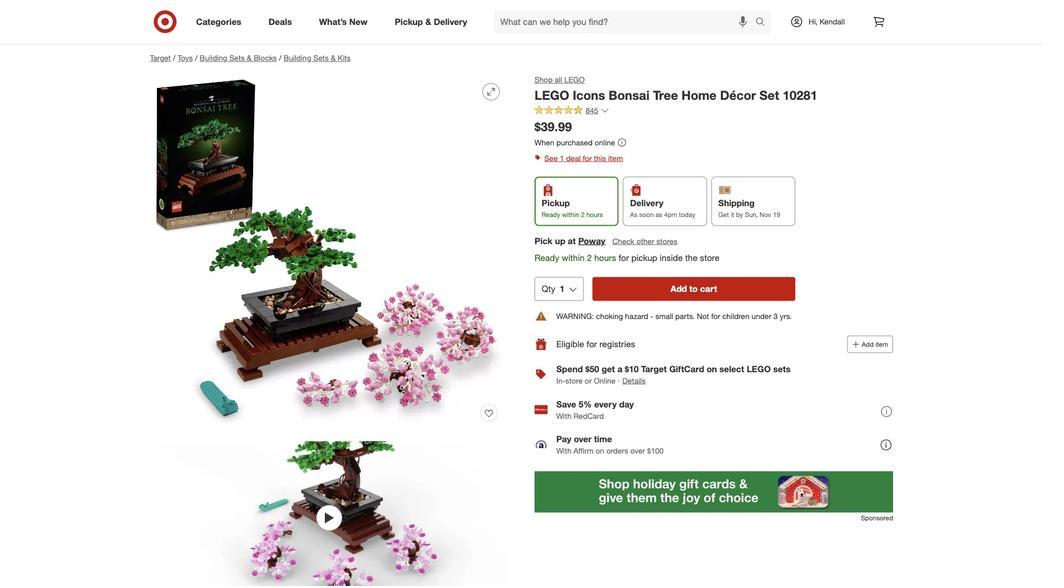 Task type: vqa. For each thing, say whether or not it's contained in the screenshot.
TODAY
yes



Task type: locate. For each thing, give the bounding box(es) containing it.
within up the "pick up at poway"
[[562, 211, 579, 219]]

time
[[594, 434, 612, 445]]

1 vertical spatial add
[[862, 341, 874, 349]]

categories
[[196, 16, 241, 27]]

over left $100
[[631, 447, 645, 456]]

0 vertical spatial with
[[556, 412, 572, 421]]

3
[[774, 312, 778, 321]]

0 vertical spatial hours
[[587, 211, 603, 219]]

0 horizontal spatial building
[[200, 53, 227, 63]]

0 vertical spatial add
[[671, 284, 687, 294]]

target left toys link
[[150, 53, 171, 63]]

when purchased online
[[535, 138, 615, 147]]

0 vertical spatial over
[[574, 434, 592, 445]]

hours down poway button
[[594, 253, 616, 263]]

deals
[[269, 16, 292, 27]]

lego left sets
[[747, 364, 771, 375]]

online
[[595, 138, 615, 147]]

details
[[623, 376, 646, 386]]

target
[[150, 53, 171, 63], [641, 364, 667, 375]]

over up affirm
[[574, 434, 592, 445]]

with down pay
[[556, 447, 572, 456]]

2
[[581, 211, 585, 219], [587, 253, 592, 263]]

advertisement region
[[141, 16, 902, 42], [535, 472, 893, 513]]

0 horizontal spatial store
[[566, 376, 583, 386]]

/ right the blocks
[[279, 53, 282, 63]]

for inside see 1 deal for this item link
[[583, 153, 592, 163]]

2 horizontal spatial /
[[279, 53, 282, 63]]

ready down pick
[[535, 253, 559, 263]]

1 with from the top
[[556, 412, 572, 421]]

1 horizontal spatial building
[[284, 53, 311, 63]]

2 up 'poway'
[[581, 211, 585, 219]]

1 vertical spatial lego
[[535, 87, 569, 103]]

1 horizontal spatial sets
[[313, 53, 329, 63]]

on inside pay over time with affirm on orders over $100
[[596, 447, 604, 456]]

under
[[752, 312, 772, 321]]

sets
[[773, 364, 791, 375]]

select
[[720, 364, 744, 375]]

target link
[[150, 53, 171, 63]]

ready within 2 hours for pickup inside the store
[[535, 253, 720, 263]]

what's
[[319, 16, 347, 27]]

on down time
[[596, 447, 604, 456]]

2 1 from the top
[[560, 284, 565, 294]]

0 vertical spatial lego
[[564, 75, 585, 84]]

building sets & kits link
[[284, 53, 351, 63]]

hours up 'poway'
[[587, 211, 603, 219]]

0 horizontal spatial add
[[671, 284, 687, 294]]

when
[[535, 138, 554, 147]]

target / toys / building sets & blocks / building sets & kits
[[150, 53, 351, 63]]

qty
[[542, 284, 556, 294]]

hazard
[[625, 312, 648, 321]]

0 vertical spatial target
[[150, 53, 171, 63]]

building right the toys at top
[[200, 53, 227, 63]]

1 1 from the top
[[560, 153, 564, 163]]

1 horizontal spatial delivery
[[630, 198, 664, 209]]

2 building from the left
[[284, 53, 311, 63]]

1 vertical spatial on
[[596, 447, 604, 456]]

0 vertical spatial pickup
[[395, 16, 423, 27]]

1 vertical spatial with
[[556, 447, 572, 456]]

see 1 deal for this item link
[[535, 151, 893, 166]]

0 vertical spatial 1
[[560, 153, 564, 163]]

1 right see
[[560, 153, 564, 163]]

store right the
[[700, 253, 720, 263]]

0 horizontal spatial sets
[[229, 53, 245, 63]]

over
[[574, 434, 592, 445], [631, 447, 645, 456]]

4pm
[[664, 211, 677, 219]]

inside
[[660, 253, 683, 263]]

2 vertical spatial lego
[[747, 364, 771, 375]]

other
[[637, 237, 654, 246]]

0 vertical spatial within
[[562, 211, 579, 219]]

2 / from the left
[[195, 53, 198, 63]]

search
[[751, 17, 777, 28]]

building
[[200, 53, 227, 63], [284, 53, 311, 63]]

0 vertical spatial advertisement region
[[141, 16, 902, 42]]

with inside pay over time with affirm on orders over $100
[[556, 447, 572, 456]]

pickup inside the pickup ready within 2 hours
[[542, 198, 570, 209]]

/ right the toys at top
[[195, 53, 198, 63]]

redcard
[[574, 412, 604, 421]]

deals link
[[259, 10, 306, 34]]

2 horizontal spatial &
[[425, 16, 431, 27]]

parts.
[[675, 312, 695, 321]]

2 down poway button
[[587, 253, 592, 263]]

1 vertical spatial ready
[[535, 253, 559, 263]]

3 / from the left
[[279, 53, 282, 63]]

1 vertical spatial pickup
[[542, 198, 570, 209]]

1 within from the top
[[562, 211, 579, 219]]

0 horizontal spatial delivery
[[434, 16, 467, 27]]

décor
[[720, 87, 756, 103]]

0 vertical spatial item
[[608, 153, 623, 163]]

what's new link
[[310, 10, 381, 34]]

on left select
[[707, 364, 717, 375]]

spend $50 get a $10 target giftcard on select lego sets link
[[556, 364, 791, 375]]

1 horizontal spatial on
[[707, 364, 717, 375]]

or
[[585, 376, 592, 386]]

item inside button
[[876, 341, 888, 349]]

∙
[[618, 376, 620, 386]]

1 vertical spatial store
[[566, 376, 583, 386]]

1 for see
[[560, 153, 564, 163]]

0 horizontal spatial pickup
[[395, 16, 423, 27]]

2 sets from the left
[[313, 53, 329, 63]]

with down save
[[556, 412, 572, 421]]

2 inside the pickup ready within 2 hours
[[581, 211, 585, 219]]

1 horizontal spatial pickup
[[542, 198, 570, 209]]

up
[[555, 236, 565, 246]]

on inside spend $50 get a $10 target giftcard on select lego sets in-store or online ∙ details
[[707, 364, 717, 375]]

in-
[[556, 376, 566, 386]]

0 vertical spatial ready
[[542, 211, 560, 219]]

shop
[[535, 75, 553, 84]]

0 vertical spatial on
[[707, 364, 717, 375]]

add item button
[[847, 336, 893, 353]]

kendall
[[820, 17, 845, 26]]

children
[[723, 312, 750, 321]]

delivery inside delivery as soon as 4pm today
[[630, 198, 664, 209]]

target inside spend $50 get a $10 target giftcard on select lego sets in-store or online ∙ details
[[641, 364, 667, 375]]

within down at
[[562, 253, 585, 263]]

for
[[583, 153, 592, 163], [619, 253, 629, 263], [711, 312, 720, 321], [587, 339, 597, 350]]

0 horizontal spatial over
[[574, 434, 592, 445]]

1 vertical spatial 1
[[560, 284, 565, 294]]

toys
[[178, 53, 193, 63]]

0 horizontal spatial item
[[608, 153, 623, 163]]

for left this
[[583, 153, 592, 163]]

sets left the blocks
[[229, 53, 245, 63]]

item
[[608, 153, 623, 163], [876, 341, 888, 349]]

1 horizontal spatial /
[[195, 53, 198, 63]]

1 right qty
[[560, 284, 565, 294]]

on
[[707, 364, 717, 375], [596, 447, 604, 456]]

get
[[602, 364, 615, 375]]

lego down all
[[535, 87, 569, 103]]

by
[[736, 211, 743, 219]]

lego right all
[[564, 75, 585, 84]]

building right the blocks
[[284, 53, 311, 63]]

1 / from the left
[[173, 53, 175, 63]]

delivery
[[434, 16, 467, 27], [630, 198, 664, 209]]

tree
[[653, 87, 678, 103]]

0 horizontal spatial /
[[173, 53, 175, 63]]

1 vertical spatial item
[[876, 341, 888, 349]]

1 building from the left
[[200, 53, 227, 63]]

ready up pick
[[542, 211, 560, 219]]

pickup right new
[[395, 16, 423, 27]]

1 vertical spatial target
[[641, 364, 667, 375]]

eligible
[[556, 339, 584, 350]]

soon
[[639, 211, 654, 219]]

$10
[[625, 364, 639, 375]]

1 horizontal spatial store
[[700, 253, 720, 263]]

sponsored
[[861, 514, 893, 522]]

target right $10
[[641, 364, 667, 375]]

845
[[586, 106, 598, 115]]

sets left kits
[[313, 53, 329, 63]]

1 horizontal spatial 2
[[587, 253, 592, 263]]

0 vertical spatial 2
[[581, 211, 585, 219]]

/ left the toys at top
[[173, 53, 175, 63]]

pickup up up
[[542, 198, 570, 209]]

store down spend
[[566, 376, 583, 386]]

0 horizontal spatial 2
[[581, 211, 585, 219]]

10281
[[783, 87, 818, 103]]

what's new
[[319, 16, 368, 27]]

save
[[556, 399, 576, 410]]

1 vertical spatial over
[[631, 447, 645, 456]]

get
[[719, 211, 729, 219]]

orders
[[607, 447, 628, 456]]

affirm
[[574, 447, 594, 456]]

store
[[700, 253, 720, 263], [566, 376, 583, 386]]

toys link
[[178, 53, 193, 63]]

bonsai
[[609, 87, 650, 103]]

1 horizontal spatial target
[[641, 364, 667, 375]]

add item
[[862, 341, 888, 349]]

1 vertical spatial delivery
[[630, 198, 664, 209]]

1 horizontal spatial item
[[876, 341, 888, 349]]

1 horizontal spatial add
[[862, 341, 874, 349]]

nov
[[760, 211, 771, 219]]

2 with from the top
[[556, 447, 572, 456]]

lego inside spend $50 get a $10 target giftcard on select lego sets in-store or online ∙ details
[[747, 364, 771, 375]]

1
[[560, 153, 564, 163], [560, 284, 565, 294]]

with inside save 5% every day with redcard
[[556, 412, 572, 421]]

0 vertical spatial store
[[700, 253, 720, 263]]

0 horizontal spatial on
[[596, 447, 604, 456]]

1 vertical spatial within
[[562, 253, 585, 263]]

not
[[697, 312, 709, 321]]

see
[[544, 153, 558, 163]]

pickup for &
[[395, 16, 423, 27]]

set
[[760, 87, 779, 103]]



Task type: describe. For each thing, give the bounding box(es) containing it.
pick
[[535, 236, 553, 246]]

pickup for ready
[[542, 198, 570, 209]]

hi,
[[809, 17, 818, 26]]

pick up at poway
[[535, 236, 606, 246]]

$100
[[647, 447, 664, 456]]

shop all lego lego icons bonsai tree home décor set 10281
[[535, 75, 818, 103]]

sun,
[[745, 211, 758, 219]]

as
[[656, 211, 662, 219]]

0 horizontal spatial target
[[150, 53, 171, 63]]

see 1 deal for this item
[[544, 153, 623, 163]]

1 horizontal spatial over
[[631, 447, 645, 456]]

purchased
[[557, 138, 593, 147]]

check
[[613, 237, 635, 246]]

hours inside the pickup ready within 2 hours
[[587, 211, 603, 219]]

at
[[568, 236, 576, 246]]

choking
[[596, 312, 623, 321]]

within inside the pickup ready within 2 hours
[[562, 211, 579, 219]]

warning:
[[556, 312, 594, 321]]

all
[[555, 75, 562, 84]]

the
[[685, 253, 698, 263]]

check other stores
[[613, 237, 678, 246]]

add to cart button
[[592, 277, 796, 301]]

$50
[[585, 364, 599, 375]]

5%
[[579, 399, 592, 410]]

pickup & delivery link
[[386, 10, 481, 34]]

categories link
[[187, 10, 255, 34]]

deal
[[566, 153, 581, 163]]

0 vertical spatial delivery
[[434, 16, 467, 27]]

for right not
[[711, 312, 720, 321]]

for right the eligible at right bottom
[[587, 339, 597, 350]]

eligible for registries
[[556, 339, 635, 350]]

home
[[682, 87, 717, 103]]

poway
[[578, 236, 606, 246]]

hi, kendall
[[809, 17, 845, 26]]

poway button
[[578, 235, 606, 247]]

delivery as soon as 4pm today
[[630, 198, 696, 219]]

What can we help you find? suggestions appear below search field
[[494, 10, 758, 34]]

a
[[618, 364, 623, 375]]

blocks
[[254, 53, 277, 63]]

add for add item
[[862, 341, 874, 349]]

1 vertical spatial advertisement region
[[535, 472, 893, 513]]

add for add to cart
[[671, 284, 687, 294]]

to
[[690, 284, 698, 294]]

save 5% every day with redcard
[[556, 399, 634, 421]]

lego icons bonsai tree home d&#233;cor set 10281, 2 of 16, play video image
[[150, 442, 509, 587]]

for down check
[[619, 253, 629, 263]]

2 within from the top
[[562, 253, 585, 263]]

as
[[630, 211, 638, 219]]

0 horizontal spatial &
[[247, 53, 252, 63]]

small
[[656, 312, 673, 321]]

registries
[[600, 339, 635, 350]]

pay
[[556, 434, 571, 445]]

this
[[594, 153, 606, 163]]

spend
[[556, 364, 583, 375]]

online
[[594, 376, 616, 386]]

cart
[[700, 284, 717, 294]]

stores
[[657, 237, 678, 246]]

shipping get it by sun, nov 19
[[719, 198, 780, 219]]

-
[[651, 312, 654, 321]]

details button
[[622, 375, 646, 387]]

pickup
[[632, 253, 658, 263]]

it
[[731, 211, 734, 219]]

check other stores button
[[612, 236, 678, 248]]

1 vertical spatial hours
[[594, 253, 616, 263]]

icons
[[573, 87, 605, 103]]

image gallery element
[[150, 74, 509, 587]]

shipping
[[719, 198, 755, 209]]

qty 1
[[542, 284, 565, 294]]

spend $50 get a $10 target giftcard on select lego sets in-store or online ∙ details
[[556, 364, 791, 386]]

1 sets from the left
[[229, 53, 245, 63]]

1 vertical spatial 2
[[587, 253, 592, 263]]

1 for qty
[[560, 284, 565, 294]]

new
[[349, 16, 368, 27]]

kits
[[338, 53, 351, 63]]

pickup ready within 2 hours
[[542, 198, 603, 219]]

ready inside the pickup ready within 2 hours
[[542, 211, 560, 219]]

today
[[679, 211, 696, 219]]

search button
[[751, 10, 777, 36]]

yrs.
[[780, 312, 792, 321]]

pay over time with affirm on orders over $100
[[556, 434, 664, 456]]

$39.99
[[535, 119, 572, 135]]

19
[[773, 211, 780, 219]]

lego icons bonsai tree home d&#233;cor set 10281, 1 of 16 image
[[150, 74, 509, 433]]

store inside spend $50 get a $10 target giftcard on select lego sets in-store or online ∙ details
[[566, 376, 583, 386]]

845 link
[[535, 105, 609, 118]]

pickup & delivery
[[395, 16, 467, 27]]

1 horizontal spatial &
[[331, 53, 336, 63]]



